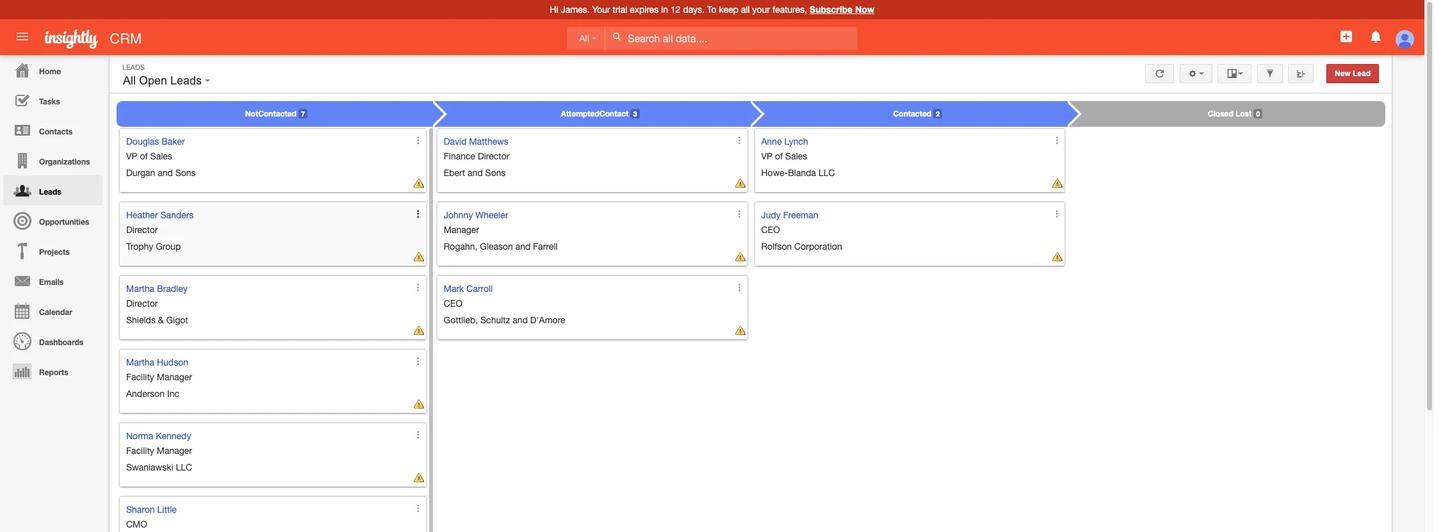 Task type: locate. For each thing, give the bounding box(es) containing it.
leads up opportunities link
[[39, 187, 61, 197]]

1 horizontal spatial all
[[580, 33, 589, 43]]

manager inside martha hudson facility manager
[[157, 372, 192, 382]]

sons for durgan and sons
[[175, 168, 196, 178]]

lead
[[1353, 69, 1371, 78]]

1 sales from the left
[[150, 151, 172, 161]]

johnny
[[444, 210, 473, 220]]

ceo for mark carroll ceo
[[444, 299, 463, 309]]

notcontacted 7
[[245, 109, 305, 119]]

gleason
[[480, 242, 513, 252]]

wheeler
[[476, 210, 508, 220]]

tasks
[[39, 97, 60, 106]]

all
[[580, 33, 589, 43], [123, 74, 136, 87]]

contacted
[[893, 109, 932, 119]]

manager down johnny
[[444, 225, 479, 235]]

0 horizontal spatial ceo
[[444, 299, 463, 309]]

sales down douglas baker link
[[150, 151, 172, 161]]

manager down hudson
[[157, 372, 192, 382]]

1 horizontal spatial sales
[[786, 151, 807, 161]]

leads up "open"
[[122, 63, 145, 71]]

leads
[[122, 63, 145, 71], [170, 74, 202, 87], [39, 187, 61, 197]]

1 of from the left
[[140, 151, 148, 161]]

inc
[[167, 389, 179, 399]]

david matthews finance director
[[444, 136, 510, 161]]

vp for douglas baker vp of sales
[[126, 151, 138, 161]]

director up "shields"
[[126, 299, 158, 309]]

sales inside anne lynch vp of sales
[[786, 151, 807, 161]]

trophy
[[126, 242, 153, 252]]

1 horizontal spatial leads
[[122, 63, 145, 71]]

mark
[[444, 284, 464, 294]]

durgan and sons
[[126, 168, 196, 178]]

all left "open"
[[123, 74, 136, 87]]

vp inside anne lynch vp of sales
[[761, 151, 773, 161]]

of for anne
[[775, 151, 783, 161]]

1 vertical spatial leads
[[170, 74, 202, 87]]

1 vertical spatial martha
[[126, 358, 154, 368]]

manager for norma kennedy facility manager
[[157, 446, 192, 456]]

matthews
[[469, 136, 509, 147]]

all inside button
[[123, 74, 136, 87]]

facility inside martha hudson facility manager
[[126, 372, 154, 382]]

projects link
[[3, 236, 103, 266]]

to
[[707, 4, 717, 15]]

2 of from the left
[[775, 151, 783, 161]]

ceo inside mark carroll ceo
[[444, 299, 463, 309]]

facility down norma
[[126, 446, 154, 456]]

1 horizontal spatial of
[[775, 151, 783, 161]]

attemptedcontact
[[561, 109, 629, 119]]

1 vertical spatial all
[[123, 74, 136, 87]]

0 horizontal spatial leads
[[39, 187, 61, 197]]

0 horizontal spatial vp
[[126, 151, 138, 161]]

1 horizontal spatial ceo
[[761, 225, 780, 235]]

home link
[[3, 55, 103, 85]]

director inside martha bradley director
[[126, 299, 158, 309]]

2 horizontal spatial leads
[[170, 74, 202, 87]]

anderson inc
[[126, 389, 179, 399]]

1 vertical spatial llc
[[176, 463, 192, 473]]

martha for martha bradley
[[126, 284, 154, 294]]

martha hudson link
[[126, 358, 188, 368]]

expires
[[630, 4, 659, 15]]

sales
[[150, 151, 172, 161], [786, 151, 807, 161]]

facility up anderson
[[126, 372, 154, 382]]

of down douglas on the left top of page
[[140, 151, 148, 161]]

sons for ebert and sons
[[485, 168, 506, 178]]

manager down kennedy
[[157, 446, 192, 456]]

1 sons from the left
[[175, 168, 196, 178]]

sons down david matthews finance director
[[485, 168, 506, 178]]

opportunities link
[[3, 206, 103, 236]]

james.
[[561, 4, 590, 15]]

all open leads
[[123, 74, 205, 87]]

your
[[753, 4, 770, 15]]

ceo for judy freeman ceo
[[761, 225, 780, 235]]

gottlieb, schultz and d'amore
[[444, 315, 565, 325]]

1 horizontal spatial vp
[[761, 151, 773, 161]]

director inside david matthews finance director
[[478, 151, 510, 161]]

rolfson corporation
[[761, 242, 842, 252]]

1 horizontal spatial llc
[[819, 168, 835, 178]]

judy freeman link
[[761, 210, 818, 220]]

attemptedcontact 3
[[561, 109, 637, 119]]

director down heather
[[126, 225, 158, 235]]

douglas baker link
[[126, 136, 185, 147]]

ceo inside "judy freeman ceo"
[[761, 225, 780, 235]]

rolfson
[[761, 242, 792, 252]]

crm
[[110, 31, 142, 47]]

navigation
[[0, 55, 103, 386]]

gottlieb,
[[444, 315, 478, 325]]

1 horizontal spatial sons
[[485, 168, 506, 178]]

home
[[39, 67, 61, 76]]

sales inside douglas baker vp of sales
[[150, 151, 172, 161]]

facility inside the 'norma kennedy facility manager'
[[126, 446, 154, 456]]

llc right blanda
[[819, 168, 835, 178]]

ceo down judy
[[761, 225, 780, 235]]

leads inside navigation
[[39, 187, 61, 197]]

howe-blanda llc
[[761, 168, 835, 178]]

2 sales from the left
[[786, 151, 807, 161]]

of
[[140, 151, 148, 161], [775, 151, 783, 161]]

all down james. at the top
[[580, 33, 589, 43]]

sons down baker
[[175, 168, 196, 178]]

of down the anne lynch link
[[775, 151, 783, 161]]

2 sons from the left
[[485, 168, 506, 178]]

martha inside martha hudson facility manager
[[126, 358, 154, 368]]

0 horizontal spatial llc
[[176, 463, 192, 473]]

director down matthews
[[478, 151, 510, 161]]

llc down kennedy
[[176, 463, 192, 473]]

and right ebert
[[468, 168, 483, 178]]

johnny wheeler link
[[444, 210, 508, 220]]

rogahn,
[[444, 242, 478, 252]]

bradley
[[157, 284, 188, 294]]

of inside anne lynch vp of sales
[[775, 151, 783, 161]]

dashboards link
[[3, 326, 103, 356]]

all
[[741, 4, 750, 15]]

0 vertical spatial manager
[[444, 225, 479, 235]]

1 vertical spatial director
[[126, 225, 158, 235]]

white image
[[613, 32, 622, 41]]

1 martha from the top
[[126, 284, 154, 294]]

all for all open leads
[[123, 74, 136, 87]]

manager for martha hudson facility manager
[[157, 372, 192, 382]]

0 horizontal spatial all
[[123, 74, 136, 87]]

anderson
[[126, 389, 165, 399]]

0 vertical spatial director
[[478, 151, 510, 161]]

vp down douglas on the left top of page
[[126, 151, 138, 161]]

1 facility from the top
[[126, 372, 154, 382]]

of for douglas
[[140, 151, 148, 161]]

2 facility from the top
[[126, 446, 154, 456]]

1 vertical spatial facility
[[126, 446, 154, 456]]

sales down lynch
[[786, 151, 807, 161]]

corporation
[[795, 242, 842, 252]]

2 vertical spatial manager
[[157, 446, 192, 456]]

all open leads button
[[120, 71, 213, 90]]

mark carroll link
[[444, 284, 493, 294]]

kennedy
[[156, 431, 191, 441]]

opportunities
[[39, 217, 89, 227]]

vp inside douglas baker vp of sales
[[126, 151, 138, 161]]

notifications image
[[1368, 29, 1384, 44]]

baker
[[162, 136, 185, 147]]

manager
[[444, 225, 479, 235], [157, 372, 192, 382], [157, 446, 192, 456]]

&
[[158, 315, 164, 325]]

swaniawski
[[126, 463, 173, 473]]

llc
[[819, 168, 835, 178], [176, 463, 192, 473]]

martha up "shields"
[[126, 284, 154, 294]]

norma kennedy link
[[126, 431, 191, 441]]

judy
[[761, 210, 781, 220]]

0 vertical spatial leads
[[122, 63, 145, 71]]

mark carroll ceo
[[444, 284, 493, 309]]

organizations
[[39, 157, 90, 167]]

ceo
[[761, 225, 780, 235], [444, 299, 463, 309]]

0 horizontal spatial sons
[[175, 168, 196, 178]]

0 vertical spatial all
[[580, 33, 589, 43]]

2 vertical spatial director
[[126, 299, 158, 309]]

your
[[592, 4, 610, 15]]

director for sanders
[[126, 225, 158, 235]]

new lead link
[[1327, 64, 1379, 83]]

1 vertical spatial ceo
[[444, 299, 463, 309]]

0 horizontal spatial of
[[140, 151, 148, 161]]

heather sanders director
[[126, 210, 194, 235]]

ceo down mark
[[444, 299, 463, 309]]

new
[[1335, 69, 1351, 78]]

emails link
[[3, 266, 103, 296]]

martha
[[126, 284, 154, 294], [126, 358, 154, 368]]

norma
[[126, 431, 153, 441]]

facility for norma kennedy facility manager
[[126, 446, 154, 456]]

director inside heather sanders director
[[126, 225, 158, 235]]

1 vertical spatial manager
[[157, 372, 192, 382]]

0 horizontal spatial sales
[[150, 151, 172, 161]]

judy freeman ceo
[[761, 210, 818, 235]]

0 vertical spatial ceo
[[761, 225, 780, 235]]

2 vertical spatial leads
[[39, 187, 61, 197]]

0 vertical spatial martha
[[126, 284, 154, 294]]

vp
[[126, 151, 138, 161], [761, 151, 773, 161]]

2 martha from the top
[[126, 358, 154, 368]]

2 vp from the left
[[761, 151, 773, 161]]

0 vertical spatial llc
[[819, 168, 835, 178]]

1 vp from the left
[[126, 151, 138, 161]]

of inside douglas baker vp of sales
[[140, 151, 148, 161]]

manager inside the 'norma kennedy facility manager'
[[157, 446, 192, 456]]

0 vertical spatial facility
[[126, 372, 154, 382]]

group
[[156, 242, 181, 252]]

martha inside martha bradley director
[[126, 284, 154, 294]]

martha up anderson
[[126, 358, 154, 368]]

vp down anne
[[761, 151, 773, 161]]

leads right "open"
[[170, 74, 202, 87]]



Task type: describe. For each thing, give the bounding box(es) containing it.
sanders
[[160, 210, 194, 220]]

david matthews link
[[444, 136, 509, 147]]

subscribe now link
[[810, 4, 875, 15]]

open
[[139, 74, 167, 87]]

hi james. your trial expires in 12 days. to keep all your features, subscribe now
[[550, 4, 875, 15]]

navigation containing home
[[0, 55, 103, 386]]

sales for baker
[[150, 151, 172, 161]]

blanda
[[788, 168, 816, 178]]

contacts
[[39, 127, 72, 136]]

douglas
[[126, 136, 159, 147]]

new lead
[[1335, 69, 1371, 78]]

closed lost 0
[[1208, 109, 1261, 119]]

and right schultz
[[513, 315, 528, 325]]

gigot
[[166, 315, 188, 325]]

facility for martha hudson facility manager
[[126, 372, 154, 382]]

anne lynch link
[[761, 136, 809, 147]]

all link
[[567, 27, 605, 50]]

douglas baker vp of sales
[[126, 136, 185, 161]]

sharon
[[126, 505, 155, 515]]

leads inside button
[[170, 74, 202, 87]]

director for bradley
[[126, 299, 158, 309]]

shields & gigot
[[126, 315, 188, 325]]

0
[[1257, 110, 1261, 118]]

anne lynch vp of sales
[[761, 136, 809, 161]]

heather
[[126, 210, 158, 220]]

subscribe
[[810, 4, 853, 15]]

refresh list image
[[1154, 69, 1166, 78]]

lost
[[1236, 109, 1252, 119]]

heather sanders link
[[126, 210, 194, 220]]

cog image
[[1188, 69, 1197, 78]]

hudson
[[157, 358, 188, 368]]

Search all data.... text field
[[606, 27, 858, 50]]

martha for martha hudson
[[126, 358, 154, 368]]

freeman
[[783, 210, 818, 220]]

schultz
[[481, 315, 510, 325]]

rogahn, gleason and farrell
[[444, 242, 558, 252]]

contacted 2
[[893, 109, 940, 119]]

tasks link
[[3, 85, 103, 115]]

contacts link
[[3, 115, 103, 145]]

features,
[[773, 4, 807, 15]]

leads link
[[3, 176, 103, 206]]

2
[[936, 110, 940, 118]]

vp for anne lynch vp of sales
[[761, 151, 773, 161]]

emails
[[39, 277, 64, 287]]

and left farrell
[[516, 242, 531, 252]]

anne
[[761, 136, 782, 147]]

dashboards
[[39, 338, 83, 347]]

lynch
[[785, 136, 809, 147]]

durgan
[[126, 168, 155, 178]]

sharon little link
[[126, 505, 177, 515]]

martha bradley director
[[126, 284, 188, 309]]

hi
[[550, 4, 559, 15]]

martha bradley link
[[126, 284, 188, 294]]

david
[[444, 136, 467, 147]]

calendar
[[39, 308, 72, 317]]

trophy group
[[126, 242, 181, 252]]

reports
[[39, 368, 68, 377]]

closed
[[1208, 109, 1234, 119]]

little
[[157, 505, 177, 515]]

projects
[[39, 247, 70, 257]]

trial
[[613, 4, 627, 15]]

now
[[855, 4, 875, 15]]

12
[[671, 4, 681, 15]]

and right durgan
[[158, 168, 173, 178]]

sharon little cmo
[[126, 505, 177, 530]]

farrell
[[533, 242, 558, 252]]

show list view filters image
[[1266, 69, 1275, 78]]

all for all
[[580, 33, 589, 43]]

notcontacted
[[245, 109, 297, 119]]

martha hudson facility manager
[[126, 358, 192, 382]]

swaniawski llc
[[126, 463, 192, 473]]

7
[[301, 110, 305, 118]]

show sidebar image
[[1297, 69, 1306, 78]]

3
[[633, 110, 637, 118]]

finance
[[444, 151, 475, 161]]

shields
[[126, 315, 156, 325]]

johnny wheeler manager
[[444, 210, 508, 235]]

keep
[[719, 4, 739, 15]]

manager inside johnny wheeler manager
[[444, 225, 479, 235]]

reports link
[[3, 356, 103, 386]]

ebert
[[444, 168, 465, 178]]

sales for lynch
[[786, 151, 807, 161]]

calendar link
[[3, 296, 103, 326]]



Task type: vqa. For each thing, say whether or not it's contained in the screenshot.
the Baker
yes



